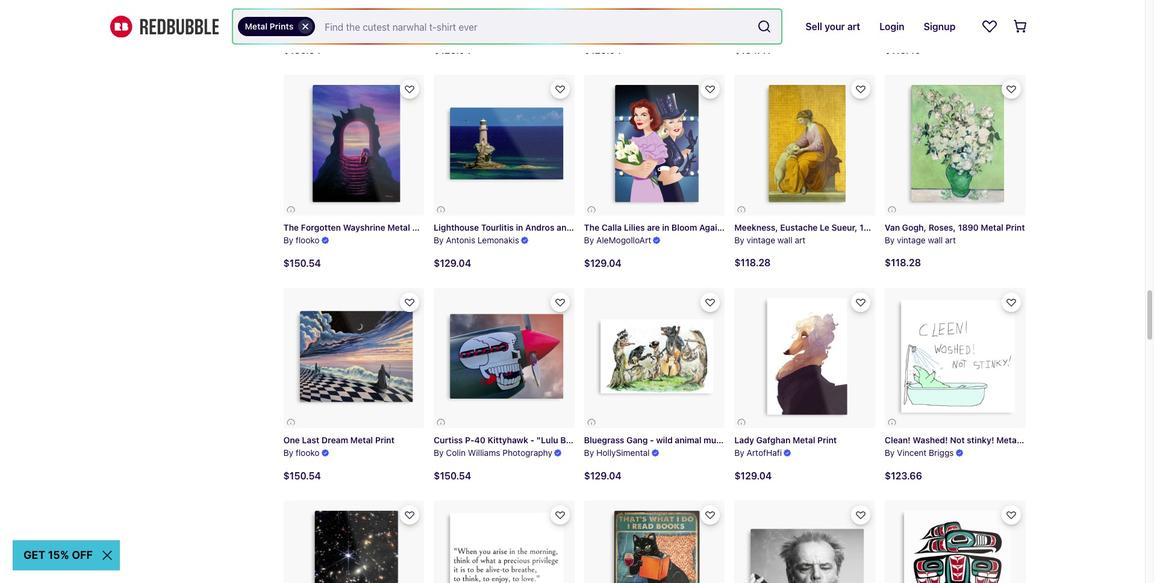 Task type: locate. For each thing, give the bounding box(es) containing it.
flooko down the forgotten
[[296, 235, 320, 245]]

wayshrine
[[343, 222, 385, 232]]

- right belle"
[[587, 435, 591, 445]]

1 horizontal spatial vintage
[[897, 235, 926, 245]]

1 horizontal spatial -
[[587, 435, 591, 445]]

lemonakis
[[478, 235, 519, 245]]

$150.54 for one
[[283, 471, 321, 481]]

companion
[[304, 9, 350, 20]]

$118.28 for vintage
[[885, 258, 921, 268]]

1934
[[809, 9, 829, 20]]

- left wild
[[650, 435, 654, 445]]

art
[[795, 235, 806, 245], [945, 235, 956, 245]]

wall down eustache
[[778, 235, 793, 245]]

0 horizontal spatial the
[[283, 222, 299, 232]]

the calla lilies are in bloom again metal print image
[[584, 75, 725, 216]]

0 horizontal spatial art
[[795, 235, 806, 245]]

1 horizontal spatial art
[[945, 235, 956, 245]]

jack nicholson, cigar, smoke rings, black and white photography metal print image
[[735, 501, 875, 583]]

music
[[704, 435, 728, 445]]

vintage down gogh, in the right top of the page
[[897, 235, 926, 245]]

vintage inside meekness, eustache le sueur, 1650 metal print by vintage wall art
[[747, 235, 775, 245]]

0 vertical spatial by flooko
[[283, 235, 320, 245]]

haida tlingit native raven totem metal print image
[[885, 501, 1026, 583]]

by for lighthouse tourlitis in andros and a seagull metal print
[[434, 235, 444, 245]]

$150.54 down the forgotten
[[283, 258, 321, 268]]

sedan
[[781, 9, 807, 20]]

$115.40
[[885, 45, 921, 56]]

1 $118.28 from the left
[[735, 258, 771, 268]]

$150.54 down colin
[[434, 471, 471, 481]]

lighthouse
[[434, 222, 479, 232]]

wall down roses,
[[928, 235, 943, 245]]

$129.04
[[434, 45, 471, 56], [584, 45, 622, 56], [434, 258, 471, 268], [584, 258, 622, 269], [735, 471, 772, 481], [584, 471, 622, 481]]

2 $118.28 from the left
[[885, 258, 921, 268]]

alemogolloart
[[596, 235, 651, 245]]

wall
[[778, 235, 793, 245], [928, 235, 943, 245]]

lighthouse tourlitis in andros and a seagull metal print image
[[434, 75, 575, 216]]

forgotten
[[301, 222, 341, 232]]

$150.54
[[283, 45, 321, 56], [283, 258, 321, 268], [283, 471, 321, 481], [434, 471, 471, 481]]

the for $150.54
[[283, 222, 299, 232]]

print up prince
[[499, 9, 518, 20]]

metal right gafghan
[[793, 435, 815, 445]]

torgal
[[352, 9, 377, 20]]

Search term search field
[[315, 10, 753, 43]]

metal left prints
[[245, 21, 268, 31]]

$150.54 down hypertwenty
[[283, 45, 321, 56]]

thomas
[[747, 22, 778, 32]]

antonis
[[446, 235, 475, 245]]

best companion torgal metal print
[[283, 9, 424, 20]]

print up artofhafi
[[755, 435, 774, 445]]

2 vintage from the left
[[897, 235, 926, 245]]

by for curtiss p-40 kittyhawk -  "lulu belle" - shoreham 2013 metal print
[[434, 448, 444, 458]]

clean! washed! not stinky! metal print image
[[885, 288, 1026, 429]]

$150.54 for curtiss
[[434, 471, 471, 481]]

by antonis lemonakis
[[434, 235, 519, 245]]

0 horizontal spatial $118.28
[[735, 258, 771, 268]]

the right the a
[[584, 222, 600, 232]]

$129.04 for lighthouse tourlitis in andros and a seagull metal print
[[434, 258, 471, 268]]

0 horizontal spatial vintage
[[747, 235, 775, 245]]

1 - from the left
[[530, 435, 534, 445]]

2 wall from the left
[[928, 235, 943, 245]]

by flooko down last
[[283, 448, 320, 458]]

1 vertical spatial flooko
[[296, 448, 320, 458]]

1 by flooko from the top
[[283, 235, 320, 245]]

freyja metal print
[[885, 9, 956, 20]]

the
[[283, 222, 299, 232], [584, 222, 600, 232]]

metal right 1650
[[882, 222, 905, 232]]

print left music
[[684, 435, 703, 445]]

2 in from the left
[[662, 222, 670, 232]]

$118.28 down van
[[885, 258, 921, 268]]

2013
[[636, 435, 657, 445]]

vintage
[[747, 235, 775, 245], [897, 235, 926, 245]]

kittyhawk
[[488, 435, 528, 445]]

metal right the 1890
[[981, 222, 1004, 232]]

-
[[530, 435, 534, 445], [587, 435, 591, 445], [650, 435, 654, 445]]

art down eustache
[[795, 235, 806, 245]]

0 horizontal spatial -
[[530, 435, 534, 445]]

1 horizontal spatial in
[[662, 222, 670, 232]]

andros
[[525, 222, 555, 232]]

stinky!
[[967, 435, 994, 445]]

$129.04 down by artofhafi in the right of the page
[[735, 471, 772, 481]]

wild
[[656, 435, 673, 445]]

$129.04 down by alemogolloart at the top right of the page
[[584, 258, 622, 269]]

prints
[[270, 21, 294, 31]]

1 art from the left
[[795, 235, 806, 245]]

by hypertwenty designs
[[283, 22, 379, 32]]

by flooko down the forgotten
[[283, 235, 320, 245]]

1 wall from the left
[[778, 235, 793, 245]]

by for the calla lilies are in bloom again metal print
[[584, 235, 594, 245]]

2 horizontal spatial -
[[650, 435, 654, 445]]

$150.54 down last
[[283, 471, 321, 481]]

2 by flooko from the top
[[283, 448, 320, 458]]

print right the 1890
[[1006, 222, 1025, 232]]

last
[[302, 435, 319, 445]]

again
[[699, 222, 722, 232]]

$118.28
[[735, 258, 771, 268], [885, 258, 921, 268]]

0 horizontal spatial in
[[516, 222, 523, 232]]

ford
[[735, 9, 753, 20]]

in
[[516, 222, 523, 232], [662, 222, 670, 232]]

1 horizontal spatial wall
[[928, 235, 943, 245]]

3 - from the left
[[650, 435, 654, 445]]

$129.04 down by hollysimental
[[584, 471, 622, 481]]

by inside meekness, eustache le sueur, 1650 metal print by vintage wall art
[[735, 235, 745, 245]]

metal right 1934
[[831, 9, 854, 20]]

by inside palmistry metal print by jenifer prince
[[434, 22, 444, 32]]

metal
[[380, 9, 402, 20], [474, 9, 497, 20], [831, 9, 854, 20], [662, 9, 685, 20], [912, 9, 934, 20], [245, 21, 268, 31], [388, 222, 410, 232], [612, 222, 635, 232], [882, 222, 905, 232], [725, 222, 747, 232], [981, 222, 1004, 232], [350, 435, 373, 445], [659, 435, 681, 445], [793, 435, 815, 445], [730, 435, 753, 445], [997, 435, 1019, 445]]

burtney
[[780, 22, 811, 32]]

hypertwenty
[[296, 22, 346, 32]]

by
[[283, 22, 293, 32], [434, 22, 444, 32], [735, 22, 745, 32], [885, 22, 895, 32], [283, 235, 293, 245], [434, 235, 444, 245], [735, 235, 745, 245], [584, 235, 594, 245], [885, 235, 895, 245], [283, 448, 293, 458], [434, 448, 444, 458], [735, 448, 745, 458], [584, 448, 594, 458], [885, 448, 895, 458]]

wall inside van gogh, roses, 1890 metal print by vintage wall art
[[928, 235, 943, 245]]

$129.04 for bluegrass gang -  wild animal music metal print
[[584, 471, 622, 481]]

meekness, eustache le sueur, 1650 metal print image
[[735, 75, 875, 216]]

2 art from the left
[[945, 235, 956, 245]]

by alemogolloart
[[584, 235, 651, 245]]

vintage down the meekness, in the top right of the page
[[747, 235, 775, 245]]

$118.28 down the meekness, in the top right of the page
[[735, 258, 771, 268]]

$118.28 for by
[[735, 258, 771, 268]]

dream
[[322, 435, 348, 445]]

metal up prince
[[474, 9, 497, 20]]

van gogh, roses, 1890 metal print by vintage wall art
[[885, 222, 1025, 245]]

in right are on the top right
[[662, 222, 670, 232]]

van
[[885, 222, 900, 232]]

print left "ford"
[[687, 9, 707, 20]]

0 horizontal spatial wall
[[778, 235, 793, 245]]

shoreham
[[593, 435, 634, 445]]

print
[[404, 9, 424, 20], [499, 9, 518, 20], [856, 9, 876, 20], [687, 9, 707, 20], [937, 9, 956, 20], [412, 222, 432, 232], [637, 222, 656, 232], [907, 222, 927, 232], [749, 222, 769, 232], [1006, 222, 1025, 232], [375, 435, 395, 445], [684, 435, 703, 445], [818, 435, 837, 445], [755, 435, 774, 445], [1021, 435, 1041, 445]]

the forgotten wayshrine metal print
[[283, 222, 432, 232]]

print right van
[[907, 222, 927, 232]]

marcus aurelius, when you arise in the morning think of what a precious privilege it is to be alive metal print image
[[434, 501, 575, 583]]

metal right wayshrine
[[388, 222, 410, 232]]

1 horizontal spatial the
[[584, 222, 600, 232]]

print inside van gogh, roses, 1890 metal print by vintage wall art
[[1006, 222, 1025, 232]]

redbubble logo image
[[110, 15, 218, 38]]

2 flooko from the top
[[296, 448, 320, 458]]

1 the from the left
[[283, 222, 299, 232]]

flooko down last
[[296, 448, 320, 458]]

metal right stinky!
[[997, 435, 1019, 445]]

metal right again
[[725, 222, 747, 232]]

- up photography
[[530, 435, 534, 445]]

seagull
[[581, 222, 610, 232]]

freyja
[[885, 9, 910, 20]]

designs
[[348, 22, 379, 32]]

and
[[557, 222, 572, 232]]

art down roses,
[[945, 235, 956, 245]]

that's what i do i read books i drink wine and i know things  metal print image
[[584, 501, 725, 583]]

print inside palmistry metal print by jenifer prince
[[499, 9, 518, 20]]

the left the forgotten
[[283, 222, 299, 232]]

metal right torgal on the left top of the page
[[380, 9, 402, 20]]

lady
[[735, 435, 754, 445]]

by for ford tudor sedan 1934 metal print
[[735, 22, 745, 32]]

bloom
[[672, 222, 697, 232]]

$129.04 down jenifer
[[434, 45, 471, 56]]

1 horizontal spatial $118.28
[[885, 258, 921, 268]]

0 vertical spatial flooko
[[296, 235, 320, 245]]

1 vertical spatial by flooko
[[283, 448, 320, 458]]

$129.04 for the calla lilies are in bloom again metal print
[[584, 258, 622, 269]]

1 flooko from the top
[[296, 235, 320, 245]]

jenifer
[[446, 22, 473, 32]]

sueur,
[[832, 222, 858, 232]]

2 the from the left
[[584, 222, 600, 232]]

1 vintage from the left
[[747, 235, 775, 245]]

roses,
[[929, 222, 956, 232]]

in left the andros
[[516, 222, 523, 232]]

metal inside van gogh, roses, 1890 metal print by vintage wall art
[[981, 222, 1004, 232]]

$129.04 down antonis
[[434, 258, 471, 268]]

palmistry metal print by jenifer prince
[[434, 9, 518, 32]]

flooko
[[296, 235, 320, 245], [296, 448, 320, 458]]

1650
[[860, 222, 880, 232]]



Task type: vqa. For each thing, say whether or not it's contained in the screenshot.
2nd Wall from the left
yes



Task type: describe. For each thing, give the bounding box(es) containing it.
by for best companion torgal metal print
[[283, 22, 293, 32]]

1 in from the left
[[516, 222, 523, 232]]

print left the lighthouse
[[412, 222, 432, 232]]

metal right the 2013
[[659, 435, 681, 445]]

ford tudor sedan 1934 metal print
[[735, 9, 876, 20]]

cimorene
[[621, 9, 660, 20]]

2 - from the left
[[587, 435, 591, 445]]

curtiss p-40 kittyhawk -  "lulu belle" - shoreham 2013 metal print
[[434, 435, 703, 445]]

one last dream metal print image
[[283, 288, 424, 429]]

metal right dream
[[350, 435, 373, 445]]

40
[[475, 435, 486, 445]]

metal right cimorene
[[662, 9, 685, 20]]

the calla lilies are in bloom again metal print
[[584, 222, 769, 232]]

by arivanzero
[[885, 22, 938, 32]]

print up arivanzero
[[937, 9, 956, 20]]

bluegrass
[[584, 435, 624, 445]]

by colin  williams photography
[[434, 448, 552, 458]]

by inside van gogh, roses, 1890 metal print by vintage wall art
[[885, 235, 895, 245]]

metal inside metal prints button
[[245, 21, 268, 31]]

best
[[283, 9, 302, 20]]

palmistry
[[434, 9, 472, 20]]

artofhafi
[[747, 448, 782, 458]]

eustache
[[780, 222, 818, 232]]

princess
[[584, 9, 619, 20]]

vincent
[[897, 448, 927, 458]]

meekness, eustache le sueur, 1650 metal print by vintage wall art
[[735, 222, 927, 245]]

by flooko for forgotten
[[283, 235, 320, 245]]

"lulu
[[537, 435, 558, 445]]

a
[[574, 222, 579, 232]]

metal up by artofhafi in the right of the page
[[730, 435, 753, 445]]

gafghan
[[756, 435, 791, 445]]

$129.04 for lady gafghan metal print
[[735, 471, 772, 481]]

by for freyja metal print
[[885, 22, 895, 32]]

print inside meekness, eustache le sueur, 1650 metal print by vintage wall art
[[907, 222, 927, 232]]

hollysimental
[[596, 448, 650, 458]]

bluegrass gang -  wild animal music metal print
[[584, 435, 774, 445]]

print up the alemogolloart in the right top of the page
[[637, 222, 656, 232]]

tudor
[[755, 9, 779, 20]]

belle"
[[560, 435, 585, 445]]

print right gafghan
[[818, 435, 837, 445]]

curtiss
[[434, 435, 463, 445]]

p-
[[465, 435, 475, 445]]

van gogh, roses, 1890 metal print image
[[885, 75, 1026, 216]]

one
[[283, 435, 300, 445]]

$129.04 for palmistry metal print
[[434, 45, 471, 56]]

Metal Prints field
[[233, 10, 782, 43]]

art inside meekness, eustache le sueur, 1650 metal print by vintage wall art
[[795, 235, 806, 245]]

clean!
[[885, 435, 911, 445]]

by hollysimental
[[584, 448, 650, 458]]

metal up arivanzero
[[912, 9, 934, 20]]

metal prints button
[[238, 17, 315, 36]]

wall inside meekness, eustache le sueur, 1650 metal print by vintage wall art
[[778, 235, 793, 245]]

print right stinky!
[[1021, 435, 1041, 445]]

lady gafghan metal print image
[[735, 288, 875, 429]]

by for bluegrass gang -  wild animal music metal print
[[584, 448, 594, 458]]

prince
[[475, 22, 500, 32]]

$129.04 down princess
[[584, 45, 622, 56]]

princess cimorene metal print
[[584, 9, 707, 20]]

flooko for last
[[296, 448, 320, 458]]

not
[[950, 435, 965, 445]]

by for lady gafghan metal print
[[735, 448, 745, 458]]

by for clean! washed! not stinky! metal print
[[885, 448, 895, 458]]

animal
[[675, 435, 702, 445]]

metal inside meekness, eustache le sueur, 1650 metal print by vintage wall art
[[882, 222, 905, 232]]

metal inside palmistry metal print by jenifer prince
[[474, 9, 497, 20]]

art inside van gogh, roses, 1890 metal print by vintage wall art
[[945, 235, 956, 245]]

metal prints
[[245, 21, 294, 31]]

print left freyja
[[856, 9, 876, 20]]

photography
[[503, 448, 552, 458]]

gogh,
[[902, 222, 927, 232]]

calla
[[602, 222, 622, 232]]

print right dream
[[375, 435, 395, 445]]

clean! washed! not stinky! metal print
[[885, 435, 1041, 445]]

1890
[[958, 222, 979, 232]]

the for $129.04
[[584, 222, 600, 232]]

gang
[[627, 435, 648, 445]]

lilies
[[624, 222, 645, 232]]

arivanzero
[[897, 22, 938, 32]]

print left eustache
[[749, 222, 769, 232]]

curtiss p-40 kittyhawk -  "lulu belle" - shoreham 2013 metal print image
[[434, 288, 575, 429]]

print left palmistry
[[404, 9, 424, 20]]

by for one last dream metal print
[[283, 448, 293, 458]]

by vincent briggs
[[885, 448, 954, 458]]

$134.41
[[735, 45, 771, 56]]

by artofhafi
[[735, 448, 782, 458]]

$123.66
[[885, 471, 922, 481]]

tourlitis
[[481, 222, 514, 232]]

colin
[[446, 448, 466, 458]]

lady gafghan metal print
[[735, 435, 837, 445]]

the forgotten wayshrine metal print image
[[283, 75, 424, 216]]

james webb's first deep field (james webb/jwst) — space poster metal print image
[[283, 501, 424, 583]]

bluegrass gang -  wild animal music metal print image
[[584, 288, 725, 429]]

by flooko for last
[[283, 448, 320, 458]]

le
[[820, 222, 830, 232]]

$150.54 for the
[[283, 258, 321, 268]]

williams
[[468, 448, 500, 458]]

flooko for forgotten
[[296, 235, 320, 245]]

one last dream metal print
[[283, 435, 395, 445]]

lighthouse tourlitis in andros and a seagull metal print
[[434, 222, 656, 232]]

are
[[647, 222, 660, 232]]

metal up the alemogolloart in the right top of the page
[[612, 222, 635, 232]]

vintage inside van gogh, roses, 1890 metal print by vintage wall art
[[897, 235, 926, 245]]

$150.54 for best
[[283, 45, 321, 56]]

meekness,
[[735, 222, 778, 232]]

by thomas burtney
[[735, 22, 811, 32]]

by for the forgotten wayshrine metal print
[[283, 235, 293, 245]]

washed!
[[913, 435, 948, 445]]

briggs
[[929, 448, 954, 458]]



